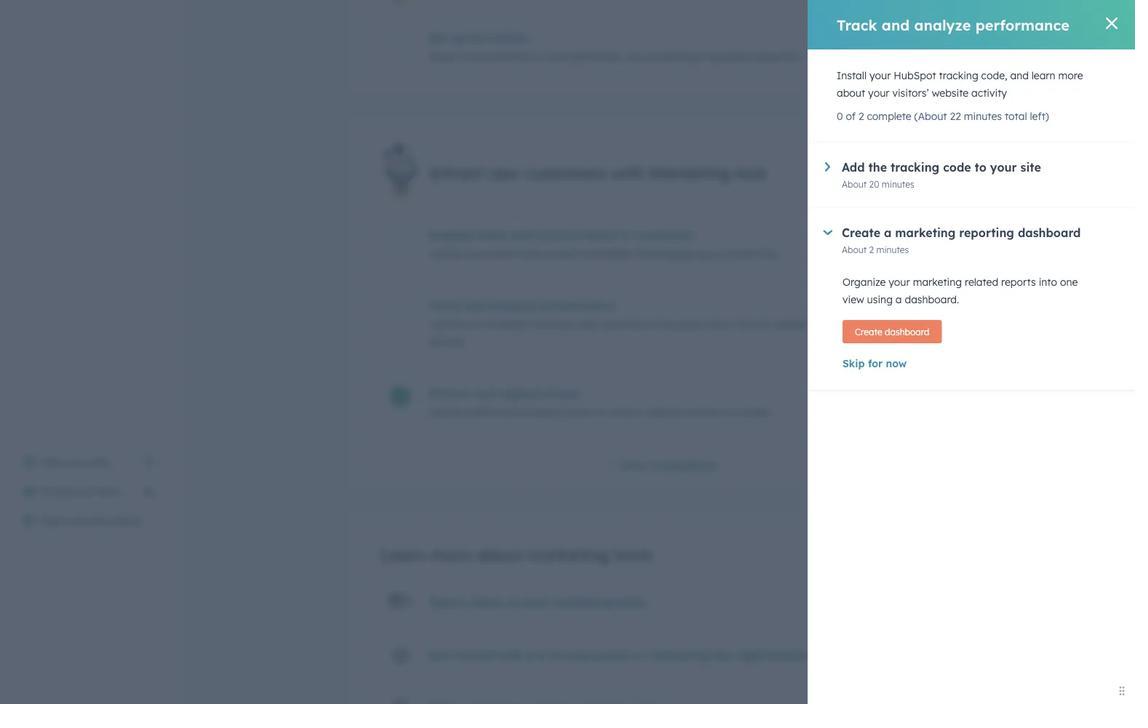 Task type: describe. For each thing, give the bounding box(es) containing it.
import
[[429, 50, 463, 63]]

engage leads and convert them to customers button
[[429, 227, 823, 242]]

about inside add the tracking code to your site about 20 minutes
[[842, 179, 867, 190]]

start tasks button
[[835, 31, 941, 60]]

learn more about marketing tools
[[381, 545, 652, 565]]

demo for a
[[471, 595, 504, 610]]

(about
[[915, 110, 947, 123]]

start tasks
[[853, 39, 908, 51]]

and down engage leads and convert them to customers button
[[635, 247, 654, 260]]

to inside the attract and capture leads create professional-looking forms to convert website visitors into leads
[[594, 406, 604, 419]]

your inside "button"
[[72, 486, 93, 498]]

into inside organize your marketing related reports into one view using a dashboard.
[[1039, 276, 1058, 289]]

minutes left total
[[964, 110, 1002, 123]]

caret image for add
[[825, 162, 831, 172]]

conversion-
[[464, 247, 519, 260]]

tracking inside track and analyze performance install your hubspot tracking code, and learn more about your visitors' website activity
[[531, 318, 570, 330]]

the inside set up the basics import your contacts, invite teammates, and understand hubspot properties
[[470, 31, 488, 45]]

20
[[870, 179, 880, 190]]

0 vertical spatial customers
[[525, 163, 607, 183]]

understand
[[648, 50, 703, 63]]

code
[[944, 160, 972, 175]]

0 vertical spatial with
[[611, 163, 645, 183]]

track and analyze performance dialog
[[808, 0, 1136, 705]]

add the tracking code to your site about 20 minutes
[[842, 160, 1042, 190]]

marketing
[[650, 163, 730, 183]]

invite
[[41, 486, 69, 498]]

about inside 'install your hubspot tracking code, and learn more about your visitors' website activity'
[[837, 87, 866, 99]]

visitors' inside track and analyze performance install your hubspot tracking code, and learn more about your visitors' website activity
[[734, 318, 770, 330]]

a inside create a marketing reporting dashboard about 2 minutes
[[884, 226, 892, 240]]

and inside 'install your hubspot tracking code, and learn more about your visitors' website activity'
[[1011, 69, 1029, 82]]

looking
[[526, 406, 561, 419]]

dashboard.
[[905, 293, 960, 306]]

into inside the attract and capture leads create professional-looking forms to convert website visitors into leads
[[723, 406, 741, 419]]

performance for track and analyze performance
[[976, 16, 1070, 34]]

contacts,
[[490, 50, 534, 63]]

your inside set up the basics import your contacts, invite teammates, and understand hubspot properties
[[466, 50, 487, 63]]

teammates,
[[566, 50, 624, 63]]

and up tasks
[[882, 16, 910, 34]]

convert inside engage leads and convert them to customers create conversion-ready email campaigns and engage your contact lists
[[537, 227, 582, 242]]

right
[[736, 648, 764, 663]]

properties
[[751, 50, 800, 63]]

more inside track and analyze performance install your hubspot tracking code, and learn more about your visitors' website activity
[[650, 318, 675, 330]]

analyze for track and analyze performance install your hubspot tracking code, and learn more about your visitors' website activity
[[491, 298, 536, 313]]

code, inside 'install your hubspot tracking code, and learn more about your visitors' website activity'
[[982, 69, 1008, 82]]

skip
[[843, 357, 865, 370]]

view
[[843, 293, 865, 306]]

set up the basics button
[[429, 31, 823, 45]]

install your hubspot tracking code, and learn more about your visitors' website activity
[[837, 69, 1084, 99]]

reports
[[1002, 276, 1036, 289]]

0% for track and analyze performance
[[929, 299, 941, 310]]

hubspot inside set up the basics import your contacts, invite teammates, and understand hubspot properties
[[705, 50, 748, 63]]

tasks
[[881, 39, 908, 51]]

of inside track and analyze performance dialog
[[846, 110, 856, 123]]

marketing up take a demo of your marketing tools link on the bottom of the page
[[528, 545, 609, 565]]

marketing inside organize your marketing related reports into one view using a dashboard.
[[913, 276, 962, 289]]

start overview demo link
[[15, 507, 163, 536]]

a right take
[[460, 595, 467, 610]]

hide completed (1) button
[[605, 457, 717, 475]]

to inside add the tracking code to your site about 20 minutes
[[975, 160, 987, 175]]

email
[[550, 247, 576, 260]]

plan
[[91, 456, 112, 469]]

tracking inside add the tracking code to your site about 20 minutes
[[891, 160, 940, 175]]

0 vertical spatial 2
[[859, 110, 864, 123]]

1 horizontal spatial the
[[713, 648, 732, 663]]

0 horizontal spatial about
[[476, 545, 523, 565]]

minutes inside create a marketing reporting dashboard about 2 minutes
[[877, 244, 909, 255]]

tracking inside 'install your hubspot tracking code, and learn more about your visitors' website activity'
[[939, 69, 979, 82]]

2 vertical spatial more
[[431, 545, 472, 565]]

engage leads and convert them to customers create conversion-ready email campaigns and engage your contact lists
[[429, 227, 778, 260]]

to inside engage leads and convert them to customers create conversion-ready email campaigns and engage your contact lists
[[619, 227, 630, 242]]

set
[[429, 31, 448, 45]]

visitors
[[686, 406, 720, 419]]

track for track and analyze performance install your hubspot tracking code, and learn more about your visitors' website activity
[[429, 298, 461, 313]]

forms
[[564, 406, 592, 419]]

hubspot inside 'install your hubspot tracking code, and learn more about your visitors' website activity'
[[894, 69, 937, 82]]

hide
[[621, 459, 644, 472]]

1 horizontal spatial 4
[[901, 247, 906, 258]]

up
[[451, 31, 466, 45]]

take a demo of your marketing tools
[[429, 595, 645, 610]]

attract and capture leads create professional-looking forms to convert website visitors into leads
[[429, 386, 770, 419]]

lesson
[[593, 648, 629, 663]]

2 link opens in a new window image from the top
[[144, 458, 154, 468]]

0 of 2 complete (about 22 minutes total left)
[[837, 110, 1050, 123]]

0 horizontal spatial with
[[498, 648, 523, 663]]

invite your team button
[[15, 478, 163, 507]]

minutes inside add the tracking code to your site about 20 minutes
[[882, 179, 915, 190]]

about inside create a marketing reporting dashboard about 2 minutes
[[842, 244, 867, 255]]

minutes up dashboard.
[[909, 247, 941, 258]]

audience
[[767, 648, 821, 663]]

organize
[[843, 276, 886, 289]]

1 vertical spatial of
[[507, 595, 519, 610]]

total
[[1005, 110, 1028, 123]]

lists
[[760, 247, 778, 260]]

create a marketing reporting dashboard about 2 minutes
[[842, 226, 1081, 255]]

professional-
[[464, 406, 526, 419]]

analyze for track and analyze performance
[[915, 16, 971, 34]]

track and analyze performance install your hubspot tracking code, and learn more about your visitors' website activity
[[429, 298, 810, 348]]

demo for overview
[[114, 515, 141, 527]]

0
[[837, 110, 843, 123]]

on
[[633, 648, 648, 663]]

view your plan link
[[15, 448, 163, 478]]

attracting
[[651, 648, 710, 663]]

2 horizontal spatial leads
[[744, 406, 770, 419]]

your inside add the tracking code to your site about 20 minutes
[[991, 160, 1017, 175]]

22 inside track and analyze performance dialog
[[950, 110, 961, 123]]

leads inside engage leads and convert them to customers create conversion-ready email campaigns and engage your contact lists
[[477, 227, 508, 242]]

a inside organize your marketing related reports into one view using a dashboard.
[[896, 293, 902, 306]]

1 vertical spatial tools
[[617, 595, 645, 610]]

add
[[842, 160, 865, 175]]

your inside organize your marketing related reports into one view using a dashboard.
[[889, 276, 910, 289]]

start overview demo
[[41, 515, 141, 527]]

(1)
[[704, 459, 717, 472]]

1 horizontal spatial leads
[[547, 386, 578, 401]]

create inside create a marketing reporting dashboard about 2 minutes
[[842, 226, 881, 240]]

install inside track and analyze performance install your hubspot tracking code, and learn more about your visitors' website activity
[[429, 318, 459, 330]]

attract for attract new customers with marketing hub
[[429, 163, 484, 183]]



Task type: locate. For each thing, give the bounding box(es) containing it.
with left marketing
[[611, 163, 645, 183]]

learn up left)
[[1032, 69, 1056, 82]]

reporting
[[960, 226, 1015, 240]]

hide completed (1)
[[621, 459, 717, 472]]

overview
[[68, 515, 111, 527]]

2 0% from the top
[[929, 299, 941, 310]]

marketing up about 4 minutes
[[896, 226, 956, 240]]

and down set up the basics button
[[626, 50, 645, 63]]

convert inside the attract and capture leads create professional-looking forms to convert website visitors into leads
[[607, 406, 643, 419]]

2 vertical spatial leads
[[744, 406, 770, 419]]

1 horizontal spatial visitors'
[[893, 87, 929, 99]]

0 horizontal spatial activity
[[429, 335, 464, 348]]

0 vertical spatial learn
[[1032, 69, 1056, 82]]

1 horizontal spatial more
[[650, 318, 675, 330]]

minutes
[[964, 110, 1002, 123], [882, 179, 915, 190], [877, 244, 909, 255], [909, 247, 941, 258], [909, 318, 941, 329]]

about 22 minutes
[[869, 318, 941, 329]]

into right visitors
[[723, 406, 741, 419]]

get
[[429, 648, 449, 663]]

1 horizontal spatial convert
[[607, 406, 643, 419]]

2 horizontal spatial more
[[1059, 69, 1084, 82]]

start inside start tasks 'button'
[[853, 39, 878, 51]]

1 vertical spatial track
[[429, 298, 461, 313]]

marketing up dashboard.
[[913, 276, 962, 289]]

minutes down dashboard.
[[909, 318, 941, 329]]

analyze inside track and analyze performance install your hubspot tracking code, and learn more about your visitors' website activity
[[491, 298, 536, 313]]

attract for attract and capture leads create professional-looking forms to convert website visitors into leads
[[429, 386, 469, 401]]

and up professional-
[[473, 386, 495, 401]]

2 horizontal spatial hubspot
[[894, 69, 937, 82]]

1 horizontal spatial 2
[[870, 244, 874, 255]]

analyze inside dialog
[[915, 16, 971, 34]]

tracking
[[939, 69, 979, 82], [891, 160, 940, 175], [531, 318, 570, 330]]

0 horizontal spatial demo
[[114, 515, 141, 527]]

1 horizontal spatial start
[[853, 39, 878, 51]]

one
[[1061, 276, 1078, 289]]

1 vertical spatial more
[[650, 318, 675, 330]]

more
[[1059, 69, 1084, 82], [650, 318, 675, 330], [431, 545, 472, 565]]

4 left minute
[[538, 648, 546, 663]]

tracking up '0 of 2 complete (about 22 minutes total left)'
[[939, 69, 979, 82]]

dashboard up the one
[[1018, 226, 1081, 240]]

minute
[[549, 648, 590, 663]]

0 horizontal spatial visitors'
[[734, 318, 770, 330]]

ready
[[519, 247, 547, 260]]

1 horizontal spatial into
[[1039, 276, 1058, 289]]

organize your marketing related reports into one view using a dashboard.
[[843, 276, 1078, 306]]

minutes right 20
[[882, 179, 915, 190]]

invite
[[537, 50, 563, 63]]

demo inside start overview demo link
[[114, 515, 141, 527]]

0 horizontal spatial convert
[[537, 227, 582, 242]]

start inside start overview demo link
[[41, 515, 65, 527]]

and inside set up the basics import your contacts, invite teammates, and understand hubspot properties
[[626, 50, 645, 63]]

0 vertical spatial about
[[837, 87, 866, 99]]

1 horizontal spatial customers
[[634, 227, 694, 242]]

track up start tasks
[[837, 16, 878, 34]]

complete
[[867, 110, 912, 123]]

started
[[453, 648, 495, 663]]

22 right (about
[[950, 110, 961, 123]]

the up 20
[[869, 160, 887, 175]]

0 horizontal spatial dashboard
[[885, 326, 930, 337]]

engage
[[429, 227, 473, 242]]

0 vertical spatial of
[[846, 110, 856, 123]]

create inside the create dashboard link
[[855, 326, 883, 337]]

0%
[[929, 229, 941, 239], [929, 299, 941, 310]]

0 horizontal spatial learn
[[624, 318, 648, 330]]

tracking down email
[[531, 318, 570, 330]]

track for track and analyze performance
[[837, 16, 878, 34]]

view your plan
[[41, 456, 112, 469]]

0 horizontal spatial hubspot
[[486, 318, 528, 330]]

take a demo of your marketing tools link
[[429, 595, 645, 610]]

1 vertical spatial leads
[[547, 386, 578, 401]]

4
[[901, 247, 906, 258], [538, 648, 546, 663]]

caret image for create
[[824, 230, 833, 235]]

0 vertical spatial into
[[1039, 276, 1058, 289]]

customers up engage
[[634, 227, 694, 242]]

site
[[1021, 160, 1042, 175]]

a right using
[[896, 293, 902, 306]]

0 vertical spatial tools
[[614, 545, 652, 565]]

code, inside track and analyze performance install your hubspot tracking code, and learn more about your visitors' website activity
[[573, 318, 599, 330]]

using
[[867, 293, 893, 306]]

convert down attract and capture leads button
[[607, 406, 643, 419]]

1 attract from the top
[[429, 163, 484, 183]]

0 horizontal spatial track
[[429, 298, 461, 313]]

0 vertical spatial track
[[837, 16, 878, 34]]

of
[[846, 110, 856, 123], [507, 595, 519, 610]]

website inside track and analyze performance install your hubspot tracking code, and learn more about your visitors' website activity
[[773, 318, 810, 330]]

into
[[1039, 276, 1058, 289], [723, 406, 741, 419]]

about up take a demo of your marketing tools link on the bottom of the page
[[476, 545, 523, 565]]

with right started
[[498, 648, 523, 663]]

create up skip for now
[[855, 326, 883, 337]]

activity
[[972, 87, 1007, 99], [429, 335, 464, 348]]

leads up conversion-
[[477, 227, 508, 242]]

invite your team
[[41, 486, 121, 498]]

analyze up 'install your hubspot tracking code, and learn more about your visitors' website activity'
[[915, 16, 971, 34]]

minutes up organize
[[877, 244, 909, 255]]

tools
[[614, 545, 652, 565], [617, 595, 645, 610]]

0 horizontal spatial more
[[431, 545, 472, 565]]

attract new customers with marketing hub
[[429, 163, 767, 183]]

2 right 0
[[859, 110, 864, 123]]

2 inside create a marketing reporting dashboard about 2 minutes
[[870, 244, 874, 255]]

2 vertical spatial about
[[476, 545, 523, 565]]

create left professional-
[[429, 406, 461, 419]]

a left minute
[[527, 648, 535, 663]]

1 vertical spatial website
[[773, 318, 810, 330]]

track inside dialog
[[837, 16, 878, 34]]

contact
[[720, 247, 757, 260]]

caret image
[[825, 162, 831, 172], [824, 230, 833, 235]]

convert up email
[[537, 227, 582, 242]]

leads
[[477, 227, 508, 242], [547, 386, 578, 401], [744, 406, 770, 419]]

1 vertical spatial visitors'
[[734, 318, 770, 330]]

view
[[41, 456, 64, 469]]

performance inside track and analyze performance install your hubspot tracking code, and learn more about your visitors' website activity
[[540, 298, 615, 313]]

1 vertical spatial to
[[619, 227, 630, 242]]

track inside track and analyze performance install your hubspot tracking code, and learn more about your visitors' website activity
[[429, 298, 461, 313]]

1 vertical spatial the
[[869, 160, 887, 175]]

and up ready
[[511, 227, 534, 242]]

activity inside 'install your hubspot tracking code, and learn more about your visitors' website activity'
[[972, 87, 1007, 99]]

create inside engage leads and convert them to customers create conversion-ready email campaigns and engage your contact lists
[[429, 247, 461, 260]]

the right up
[[470, 31, 488, 45]]

1 vertical spatial into
[[723, 406, 741, 419]]

1 horizontal spatial track
[[837, 16, 878, 34]]

code, down track and analyze performance button
[[573, 318, 599, 330]]

learn
[[381, 545, 426, 565]]

2 horizontal spatial the
[[869, 160, 887, 175]]

into left the one
[[1039, 276, 1058, 289]]

visitors' up (about
[[893, 87, 929, 99]]

the left right
[[713, 648, 732, 663]]

of right 0
[[846, 110, 856, 123]]

more inside 'install your hubspot tracking code, and learn more about your visitors' website activity'
[[1059, 69, 1084, 82]]

completed
[[647, 459, 701, 472]]

learn down track and analyze performance button
[[624, 318, 648, 330]]

0 vertical spatial caret image
[[825, 162, 831, 172]]

start
[[853, 39, 878, 51], [41, 515, 65, 527]]

attract left new
[[429, 163, 484, 183]]

track down engage
[[429, 298, 461, 313]]

take
[[429, 595, 456, 610]]

about up 0
[[837, 87, 866, 99]]

install
[[837, 69, 867, 82], [429, 318, 459, 330]]

get started with a 4 minute lesson on attracting the right audience link
[[429, 648, 821, 663]]

0 horizontal spatial start
[[41, 515, 65, 527]]

link opens in a new window image
[[144, 454, 154, 472], [144, 458, 154, 468]]

hubspot down tasks
[[894, 69, 937, 82]]

the inside add the tracking code to your site about 20 minutes
[[869, 160, 887, 175]]

new
[[489, 163, 521, 183]]

analyze down ready
[[491, 298, 536, 313]]

set up the basics import your contacts, invite teammates, and understand hubspot properties
[[429, 31, 800, 63]]

1 vertical spatial convert
[[607, 406, 643, 419]]

code, up total
[[982, 69, 1008, 82]]

a up about 4 minutes
[[884, 226, 892, 240]]

to right the them
[[619, 227, 630, 242]]

marketing inside create a marketing reporting dashboard about 2 minutes
[[896, 226, 956, 240]]

create up organize
[[842, 226, 881, 240]]

to right forms
[[594, 406, 604, 419]]

2 vertical spatial tracking
[[531, 318, 570, 330]]

create inside the attract and capture leads create professional-looking forms to convert website visitors into leads
[[429, 406, 461, 419]]

1 vertical spatial customers
[[634, 227, 694, 242]]

0 vertical spatial activity
[[972, 87, 1007, 99]]

0 horizontal spatial code,
[[573, 318, 599, 330]]

left)
[[1030, 110, 1050, 123]]

1 vertical spatial start
[[41, 515, 65, 527]]

1 vertical spatial performance
[[540, 298, 615, 313]]

0 horizontal spatial 2
[[859, 110, 864, 123]]

performance inside dialog
[[976, 16, 1070, 34]]

1 vertical spatial demo
[[471, 595, 504, 610]]

0 vertical spatial start
[[853, 39, 878, 51]]

demo right take
[[471, 595, 504, 610]]

1 horizontal spatial of
[[846, 110, 856, 123]]

[object object] complete progress bar
[[832, 390, 913, 395]]

now
[[886, 357, 907, 370]]

and inside the attract and capture leads create professional-looking forms to convert website visitors into leads
[[473, 386, 495, 401]]

1 vertical spatial activity
[[429, 335, 464, 348]]

skip for now
[[843, 357, 907, 370]]

0 horizontal spatial of
[[507, 595, 519, 610]]

hubspot
[[705, 50, 748, 63], [894, 69, 937, 82], [486, 318, 528, 330]]

2 vertical spatial hubspot
[[486, 318, 528, 330]]

campaigns
[[579, 247, 632, 260]]

0% for engage leads and convert them to customers
[[929, 229, 941, 239]]

1 horizontal spatial demo
[[471, 595, 504, 610]]

1 vertical spatial hubspot
[[894, 69, 937, 82]]

code,
[[982, 69, 1008, 82], [573, 318, 599, 330]]

your
[[466, 50, 487, 63], [870, 69, 891, 82], [869, 87, 890, 99], [991, 160, 1017, 175], [696, 247, 717, 260], [889, 276, 910, 289], [462, 318, 483, 330], [709, 318, 731, 330], [67, 456, 88, 469], [72, 486, 93, 498], [523, 595, 549, 610]]

hub
[[735, 163, 767, 183]]

2 horizontal spatial to
[[975, 160, 987, 175]]

attract
[[429, 163, 484, 183], [429, 386, 469, 401]]

0 vertical spatial 4
[[901, 247, 906, 258]]

close image
[[1106, 17, 1118, 29]]

0 vertical spatial more
[[1059, 69, 1084, 82]]

0 vertical spatial leads
[[477, 227, 508, 242]]

performance
[[976, 16, 1070, 34], [540, 298, 615, 313]]

0 vertical spatial 0%
[[929, 229, 941, 239]]

capture
[[499, 386, 544, 401]]

to
[[975, 160, 987, 175], [619, 227, 630, 242], [594, 406, 604, 419]]

demo down team on the left of the page
[[114, 515, 141, 527]]

22 down dashboard.
[[897, 318, 906, 329]]

1 horizontal spatial hubspot
[[705, 50, 748, 63]]

performance for track and analyze performance install your hubspot tracking code, and learn more about your visitors' website activity
[[540, 298, 615, 313]]

track
[[837, 16, 878, 34], [429, 298, 461, 313]]

0% up about 4 minutes
[[929, 229, 941, 239]]

track and analyze performance button
[[429, 298, 823, 313]]

dashboard up now on the right bottom
[[885, 326, 930, 337]]

related
[[965, 276, 999, 289]]

0% up 'about 22 minutes'
[[929, 299, 941, 310]]

0 horizontal spatial analyze
[[491, 298, 536, 313]]

to right code
[[975, 160, 987, 175]]

0 horizontal spatial to
[[594, 406, 604, 419]]

marketing up minute
[[553, 595, 613, 610]]

with
[[611, 163, 645, 183], [498, 648, 523, 663]]

1 0% from the top
[[929, 229, 941, 239]]

0 vertical spatial performance
[[976, 16, 1070, 34]]

customers
[[525, 163, 607, 183], [634, 227, 694, 242]]

website inside 'install your hubspot tracking code, and learn more about your visitors' website activity'
[[932, 87, 969, 99]]

visitors' inside 'install your hubspot tracking code, and learn more about your visitors' website activity'
[[893, 87, 929, 99]]

start left tasks
[[853, 39, 878, 51]]

2 vertical spatial the
[[713, 648, 732, 663]]

2 up organize
[[870, 244, 874, 255]]

start for start tasks
[[853, 39, 878, 51]]

0 horizontal spatial customers
[[525, 163, 607, 183]]

website
[[932, 87, 969, 99], [773, 318, 810, 330], [646, 406, 683, 419]]

2 vertical spatial website
[[646, 406, 683, 419]]

0 vertical spatial attract
[[429, 163, 484, 183]]

them
[[585, 227, 615, 242]]

1 vertical spatial 4
[[538, 648, 546, 663]]

create down engage
[[429, 247, 461, 260]]

the
[[470, 31, 488, 45], [869, 160, 887, 175], [713, 648, 732, 663]]

hubspot up "capture"
[[486, 318, 528, 330]]

learn inside 'install your hubspot tracking code, and learn more about your visitors' website activity'
[[1032, 69, 1056, 82]]

1 vertical spatial about
[[678, 318, 707, 330]]

0 horizontal spatial install
[[429, 318, 459, 330]]

about
[[842, 179, 867, 190], [842, 244, 867, 255], [873, 247, 898, 258], [869, 318, 894, 329]]

attract and capture leads button
[[429, 386, 823, 401]]

visitors' down contact
[[734, 318, 770, 330]]

customers right new
[[525, 163, 607, 183]]

demo
[[114, 515, 141, 527], [471, 595, 504, 610]]

2 vertical spatial to
[[594, 406, 604, 419]]

activity inside track and analyze performance install your hubspot tracking code, and learn more about your visitors' website activity
[[429, 335, 464, 348]]

of down learn more about marketing tools
[[507, 595, 519, 610]]

1 vertical spatial 22
[[897, 318, 906, 329]]

1 vertical spatial learn
[[624, 318, 648, 330]]

2 attract from the top
[[429, 386, 469, 401]]

1 vertical spatial caret image
[[824, 230, 833, 235]]

start for start overview demo
[[41, 515, 65, 527]]

1 vertical spatial 2
[[870, 244, 874, 255]]

a
[[884, 226, 892, 240], [896, 293, 902, 306], [460, 595, 467, 610], [527, 648, 535, 663]]

0 vertical spatial convert
[[537, 227, 582, 242]]

convert
[[537, 227, 582, 242], [607, 406, 643, 419]]

1 horizontal spatial with
[[611, 163, 645, 183]]

dashboard inside create a marketing reporting dashboard about 2 minutes
[[1018, 226, 1081, 240]]

customers inside engage leads and convert them to customers create conversion-ready email campaigns and engage your contact lists
[[634, 227, 694, 242]]

attract inside the attract and capture leads create professional-looking forms to convert website visitors into leads
[[429, 386, 469, 401]]

0 horizontal spatial 4
[[538, 648, 546, 663]]

tracking left code
[[891, 160, 940, 175]]

start down invite
[[41, 515, 65, 527]]

about inside track and analyze performance install your hubspot tracking code, and learn more about your visitors' website activity
[[678, 318, 707, 330]]

about 4 minutes
[[873, 247, 941, 258]]

leads up forms
[[547, 386, 578, 401]]

22
[[950, 110, 961, 123], [897, 318, 906, 329]]

100%
[[919, 387, 941, 398]]

and
[[882, 16, 910, 34], [626, 50, 645, 63], [1011, 69, 1029, 82], [511, 227, 534, 242], [635, 247, 654, 260], [465, 298, 487, 313], [602, 318, 621, 330], [473, 386, 495, 401]]

0 horizontal spatial the
[[470, 31, 488, 45]]

0 vertical spatial hubspot
[[705, 50, 748, 63]]

1 link opens in a new window image from the top
[[144, 454, 154, 472]]

for
[[868, 357, 883, 370]]

0 horizontal spatial 22
[[897, 318, 906, 329]]

your inside engage leads and convert them to customers create conversion-ready email campaigns and engage your contact lists
[[696, 247, 717, 260]]

attract up professional-
[[429, 386, 469, 401]]

install inside 'install your hubspot tracking code, and learn more about your visitors' website activity'
[[837, 69, 867, 82]]

1 horizontal spatial dashboard
[[1018, 226, 1081, 240]]

1 vertical spatial dashboard
[[885, 326, 930, 337]]

0 vertical spatial the
[[470, 31, 488, 45]]

website inside the attract and capture leads create professional-looking forms to convert website visitors into leads
[[646, 406, 683, 419]]

basics
[[492, 31, 528, 45]]

get started with a 4 minute lesson on attracting the right audience
[[429, 648, 821, 663]]

0 vertical spatial tracking
[[939, 69, 979, 82]]

create dashboard
[[855, 326, 930, 337]]

1 horizontal spatial activity
[[972, 87, 1007, 99]]

team
[[96, 486, 121, 498]]

learn inside track and analyze performance install your hubspot tracking code, and learn more about your visitors' website activity
[[624, 318, 648, 330]]

1 horizontal spatial code,
[[982, 69, 1008, 82]]

0 vertical spatial code,
[[982, 69, 1008, 82]]

leads right visitors
[[744, 406, 770, 419]]

0 vertical spatial visitors'
[[893, 87, 929, 99]]

4 up dashboard.
[[901, 247, 906, 258]]

0 vertical spatial 22
[[950, 110, 961, 123]]

create dashboard link
[[843, 320, 942, 344]]

engage
[[657, 247, 693, 260]]

and down conversion-
[[465, 298, 487, 313]]

1 horizontal spatial learn
[[1032, 69, 1056, 82]]

and down track and analyze performance button
[[602, 318, 621, 330]]

and up total
[[1011, 69, 1029, 82]]

hubspot left the properties
[[705, 50, 748, 63]]

1 vertical spatial 0%
[[929, 299, 941, 310]]

hubspot inside track and analyze performance install your hubspot tracking code, and learn more about your visitors' website activity
[[486, 318, 528, 330]]

0 horizontal spatial website
[[646, 406, 683, 419]]

about down track and analyze performance button
[[678, 318, 707, 330]]

2 horizontal spatial website
[[932, 87, 969, 99]]



Task type: vqa. For each thing, say whether or not it's contained in the screenshot.
No Private Apps
no



